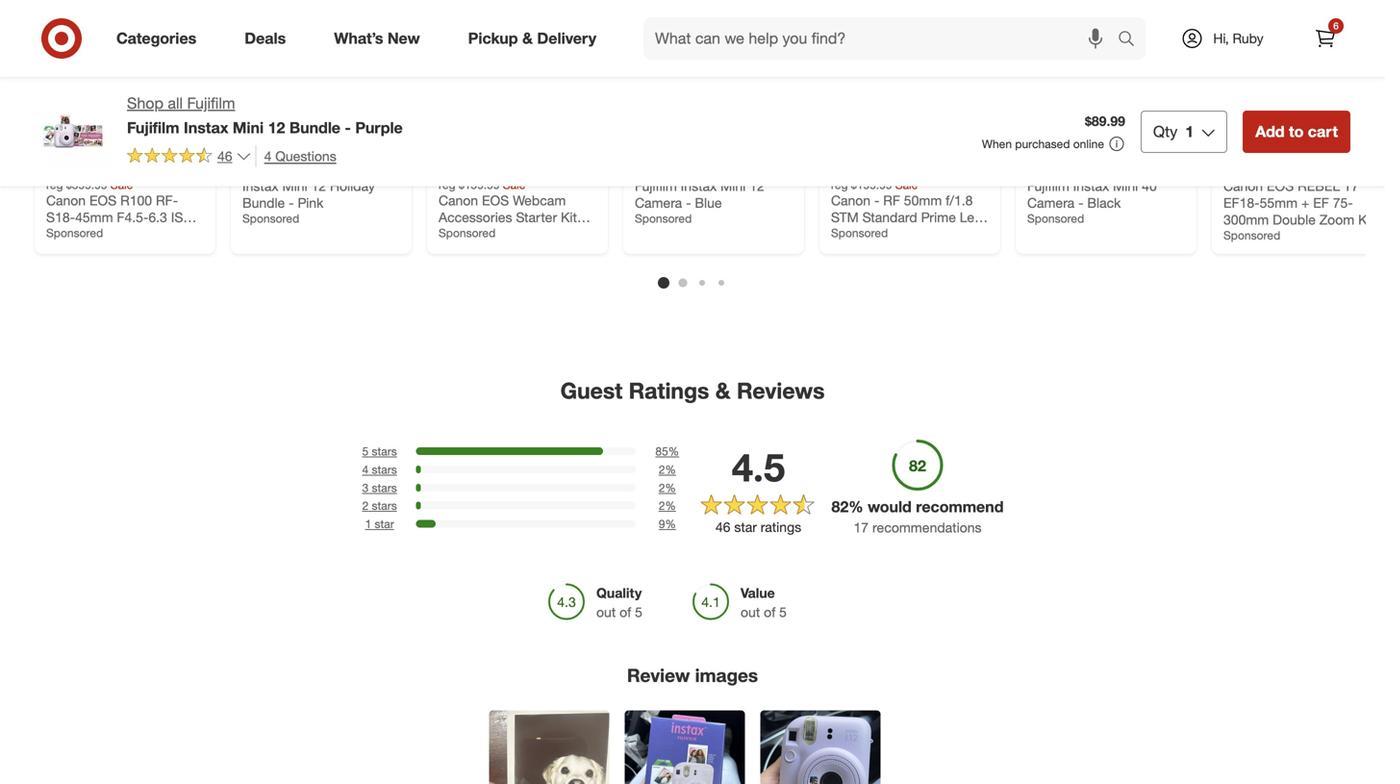 Task type: vqa. For each thing, say whether or not it's contained in the screenshot.
the middle Trees
no



Task type: locate. For each thing, give the bounding box(es) containing it.
0 horizontal spatial 4
[[264, 148, 272, 164]]

r100
[[120, 192, 152, 209]]

camera left blue
[[635, 194, 682, 211]]

eos up rp at the top
[[482, 192, 509, 209]]

0 horizontal spatial bundle
[[243, 194, 285, 211]]

online
[[1074, 137, 1105, 151]]

mini for black
[[1114, 178, 1139, 194]]

fujifilm instax mini 12 camera - blue image
[[635, 0, 793, 149]]

46
[[217, 148, 232, 164], [716, 519, 731, 536]]

46 right the 9 %
[[716, 519, 731, 536]]

2 for 2 stars
[[659, 499, 665, 513]]

camera inside fujifilm instax mini 12 camera - blue sponsored
[[635, 194, 682, 211]]

2 camera from the left
[[1028, 194, 1075, 211]]

1 horizontal spatial 5
[[635, 604, 643, 621]]

mini inside "fujifilm instax mini 40 camera - black sponsored"
[[1114, 178, 1139, 194]]

instax inside fujifilm instax mini 12 camera - blue sponsored
[[681, 178, 717, 194]]

sale up the f4.5-
[[110, 178, 133, 192]]

2 for 4 stars
[[659, 462, 665, 477]]

3 sale from the left
[[896, 178, 918, 192]]

camera inside "fujifilm instax mini 40 camera - black sponsored"
[[1028, 194, 1075, 211]]

fujifilm instax mini 12 camera - blue sponsored
[[635, 178, 765, 226]]

0 vertical spatial $89.99
[[1086, 113, 1126, 129]]

2 2 % from the top
[[659, 480, 676, 495]]

sponsored down ef18-
[[1224, 228, 1281, 243]]

1 vertical spatial 46
[[716, 519, 731, 536]]

would
[[868, 498, 912, 516]]

0 horizontal spatial sale
[[110, 178, 133, 192]]

eos inside the "canon eos rebel t7 ef18-55mm + ef 75- 300mm double zoom kit sponsored"
[[1267, 178, 1295, 194]]

sponsored
[[243, 211, 299, 226], [635, 211, 692, 226], [1028, 211, 1085, 226], [46, 226, 103, 240], [439, 226, 496, 240], [831, 226, 888, 240], [1224, 228, 1281, 243]]

of
[[620, 604, 632, 621], [764, 604, 776, 621]]

1 reg from the left
[[46, 178, 63, 192]]

mini inside $89.99 instax mini 12 holiday bundle - pink sponsored
[[282, 178, 308, 194]]

5 up 4 stars
[[362, 444, 369, 459]]

stars up 3 stars at the left bottom
[[372, 462, 397, 477]]

1 horizontal spatial 4
[[362, 462, 369, 477]]

4 up 3
[[362, 462, 369, 477]]

stars for 5 stars
[[372, 444, 397, 459]]

4 for 4 questions
[[264, 148, 272, 164]]

1 right qty in the top of the page
[[1186, 122, 1194, 141]]

canon eos rebel t7 ef18-55mm + ef 75-300mm double zoom kit image
[[1224, 0, 1382, 149]]

kit right lens
[[110, 226, 127, 243]]

for
[[439, 226, 455, 243]]

2 of from the left
[[764, 604, 776, 621]]

instax inside $89.99 instax mini 12 holiday bundle - pink sponsored
[[243, 178, 279, 194]]

1 vertical spatial 4
[[362, 462, 369, 477]]

sale inside $499.99 reg $599.99 sale canon eos r100 rf- s18-45mm f4.5-6.3 is stm lens kit
[[110, 178, 133, 192]]

of down quality
[[620, 604, 632, 621]]

starter
[[516, 209, 557, 226]]

- left black
[[1079, 194, 1084, 211]]

- inside shop all fujifilm fujifilm instax mini 12 bundle - purple
[[345, 118, 351, 137]]

6.3
[[149, 209, 167, 226]]

camera for fujifilm instax mini 40 camera - black
[[1028, 194, 1075, 211]]

reg $159.99 sale canon eos webcam accessories starter kit for eos rp
[[439, 178, 577, 243]]

guest review image 3 of 3, zoom in image
[[761, 710, 881, 784]]

2 horizontal spatial 12
[[750, 178, 765, 194]]

of down value
[[764, 604, 776, 621]]

pickup & delivery
[[468, 29, 597, 48]]

46 star ratings
[[716, 519, 802, 536]]

canon
[[1224, 178, 1264, 194], [46, 192, 86, 209], [439, 192, 478, 209]]

1 vertical spatial &
[[716, 377, 731, 404]]

1 horizontal spatial 1
[[1186, 122, 1194, 141]]

stars down 4 stars
[[372, 480, 397, 495]]

sponsored inside fujifilm instax mini 12 camera - blue sponsored
[[635, 211, 692, 226]]

0 horizontal spatial out
[[597, 604, 616, 621]]

2 out from the left
[[741, 604, 760, 621]]

sale for reg $159.99 sale canon eos webcam accessories starter kit for eos rp
[[503, 178, 526, 192]]

1 horizontal spatial 46
[[716, 519, 731, 536]]

bundle left pink
[[243, 194, 285, 211]]

0 vertical spatial 2 %
[[659, 462, 676, 477]]

stars for 3 stars
[[372, 480, 397, 495]]

guest review image 2 of 3, zoom in image
[[625, 710, 745, 784]]

0 horizontal spatial kit
[[110, 226, 127, 243]]

sponsored down 4 questions link
[[243, 211, 299, 226]]

2 vertical spatial 2 %
[[659, 499, 676, 513]]

% for 1 star
[[665, 517, 676, 531]]

1 down 2 stars
[[365, 517, 372, 531]]

reg left the $159.99
[[439, 178, 456, 192]]

1 horizontal spatial $89.99
[[1086, 113, 1126, 129]]

0 horizontal spatial &
[[523, 29, 533, 48]]

1 horizontal spatial of
[[764, 604, 776, 621]]

instax inside "fujifilm instax mini 40 camera - black sponsored"
[[1074, 178, 1110, 194]]

0 horizontal spatial 46
[[217, 148, 232, 164]]

1 horizontal spatial sale
[[503, 178, 526, 192]]

4 stars
[[362, 462, 397, 477]]

eos left r100
[[89, 192, 117, 209]]

eos left +
[[1267, 178, 1295, 194]]

$89.99 instax mini 12 holiday bundle - pink sponsored
[[243, 161, 375, 226]]

4 inside 4 questions link
[[264, 148, 272, 164]]

sale
[[110, 178, 133, 192], [503, 178, 526, 192], [896, 178, 918, 192]]

kit
[[561, 209, 577, 226], [110, 226, 127, 243]]

% inside 82 % would recommend 17 recommendations
[[849, 498, 864, 516]]

2
[[659, 462, 665, 477], [659, 480, 665, 495], [362, 499, 369, 513], [659, 499, 665, 513]]

sale right the $159.99
[[503, 178, 526, 192]]

pickup
[[468, 29, 518, 48]]

fujifilm down when purchased online
[[1028, 178, 1070, 194]]

reg left $599.99
[[46, 178, 63, 192]]

4 stars from the top
[[372, 499, 397, 513]]

2 horizontal spatial 5
[[780, 604, 787, 621]]

ruby
[[1233, 30, 1264, 47]]

5 down ratings
[[780, 604, 787, 621]]

82
[[832, 498, 849, 516]]

of inside 'quality out of 5'
[[620, 604, 632, 621]]

of inside "value out of 5"
[[764, 604, 776, 621]]

46 link
[[127, 145, 252, 169]]

deals link
[[228, 17, 310, 60]]

qty 1
[[1154, 122, 1194, 141]]

sale right $199.99
[[896, 178, 918, 192]]

- left pink
[[289, 194, 294, 211]]

holiday
[[330, 178, 375, 194]]

canon inside $499.99 reg $599.99 sale canon eos r100 rf- s18-45mm f4.5-6.3 is stm lens kit
[[46, 192, 86, 209]]

0 vertical spatial 46
[[217, 148, 232, 164]]

$89.99 inside $89.99 instax mini 12 holiday bundle - pink sponsored
[[243, 161, 283, 178]]

out for value out of 5
[[741, 604, 760, 621]]

5 inside "value out of 5"
[[780, 604, 787, 621]]

2 stars from the top
[[372, 462, 397, 477]]

%
[[669, 444, 680, 459], [665, 462, 676, 477], [665, 480, 676, 495], [849, 498, 864, 516], [665, 499, 676, 513], [665, 517, 676, 531]]

1 camera from the left
[[635, 194, 682, 211]]

0 horizontal spatial reg
[[46, 178, 63, 192]]

0 horizontal spatial camera
[[635, 194, 682, 211]]

stars up 4 stars
[[372, 444, 397, 459]]

5 inside 'quality out of 5'
[[635, 604, 643, 621]]

12 right blue
[[750, 178, 765, 194]]

out down value
[[741, 604, 760, 621]]

bundle
[[289, 118, 341, 137], [243, 194, 285, 211]]

instax for blue
[[681, 178, 717, 194]]

0 vertical spatial bundle
[[289, 118, 341, 137]]

guest
[[561, 377, 623, 404]]

2 horizontal spatial sale
[[896, 178, 918, 192]]

reg left $199.99
[[831, 178, 848, 192]]

1 out from the left
[[597, 604, 616, 621]]

- left blue
[[686, 194, 691, 211]]

2 reg from the left
[[439, 178, 456, 192]]

categories
[[116, 29, 197, 48]]

add to cart
[[1256, 122, 1339, 141]]

out inside "value out of 5"
[[741, 604, 760, 621]]

reg inside reg $159.99 sale canon eos webcam accessories starter kit for eos rp
[[439, 178, 456, 192]]

kit right starter
[[561, 209, 577, 226]]

sponsored left black
[[1028, 211, 1085, 226]]

$89.99 down shop all fujifilm fujifilm instax mini 12 bundle - purple
[[243, 161, 283, 178]]

12 up 4 questions link
[[268, 118, 285, 137]]

canon up for
[[439, 192, 478, 209]]

& right ratings
[[716, 377, 731, 404]]

5
[[362, 444, 369, 459], [635, 604, 643, 621], [780, 604, 787, 621]]

12 down questions
[[311, 178, 326, 194]]

reg for reg $199.99 sale
[[831, 178, 848, 192]]

mini inside fujifilm instax mini 12 camera - blue sponsored
[[721, 178, 746, 194]]

sponsored left blue
[[635, 211, 692, 226]]

1 horizontal spatial star
[[735, 519, 757, 536]]

1 stars from the top
[[372, 444, 397, 459]]

star for 46
[[735, 519, 757, 536]]

1 of from the left
[[620, 604, 632, 621]]

$499.99
[[46, 161, 94, 178]]

3 reg from the left
[[831, 178, 848, 192]]

stars down 3 stars at the left bottom
[[372, 499, 397, 513]]

1 2 % from the top
[[659, 462, 676, 477]]

0 vertical spatial 4
[[264, 148, 272, 164]]

of for quality
[[620, 604, 632, 621]]

value
[[741, 585, 775, 602]]

12 inside $89.99 instax mini 12 holiday bundle - pink sponsored
[[311, 178, 326, 194]]

canon up 300mm
[[1224, 178, 1264, 194]]

0 horizontal spatial canon
[[46, 192, 86, 209]]

1 vertical spatial 1
[[365, 517, 372, 531]]

0 horizontal spatial of
[[620, 604, 632, 621]]

deals
[[245, 29, 286, 48]]

5 down quality
[[635, 604, 643, 621]]

3 stars from the top
[[372, 480, 397, 495]]

stars
[[372, 444, 397, 459], [372, 462, 397, 477], [372, 480, 397, 495], [372, 499, 397, 513]]

add
[[1256, 122, 1285, 141]]

fujifilm
[[187, 94, 235, 113], [127, 118, 180, 137], [635, 178, 677, 194], [1028, 178, 1070, 194]]

canon eos rebel t7 ef18-55mm + ef 75- 300mm double zoom kit sponsored
[[1224, 178, 1379, 243]]

fujifilm left blue
[[635, 178, 677, 194]]

ef
[[1314, 194, 1330, 211]]

sponsored down the $159.99
[[439, 226, 496, 240]]

1 horizontal spatial reg
[[439, 178, 456, 192]]

4 left questions
[[264, 148, 272, 164]]

1 horizontal spatial kit
[[561, 209, 577, 226]]

star left ratings
[[735, 519, 757, 536]]

kit inside $499.99 reg $599.99 sale canon eos r100 rf- s18-45mm f4.5-6.3 is stm lens kit
[[110, 226, 127, 243]]

$159.99
[[459, 178, 500, 192]]

0 horizontal spatial star
[[375, 517, 394, 531]]

mini for -
[[282, 178, 308, 194]]

40
[[1142, 178, 1157, 194]]

rf-
[[156, 192, 178, 209]]

camera left black
[[1028, 194, 1075, 211]]

t7
[[1344, 178, 1360, 194]]

star for 1
[[375, 517, 394, 531]]

instax for -
[[243, 178, 279, 194]]

0 horizontal spatial $89.99
[[243, 161, 283, 178]]

4 for 4 stars
[[362, 462, 369, 477]]

12 inside fujifilm instax mini 12 camera - blue sponsored
[[750, 178, 765, 194]]

instax for black
[[1074, 178, 1110, 194]]

1 vertical spatial 2 %
[[659, 480, 676, 495]]

eos right for
[[459, 226, 486, 243]]

2 sale from the left
[[503, 178, 526, 192]]

sale inside reg $159.99 sale canon eos webcam accessories starter kit for eos rp
[[503, 178, 526, 192]]

- inside "fujifilm instax mini 40 camera - black sponsored"
[[1079, 194, 1084, 211]]

recommendations
[[873, 519, 982, 536]]

when
[[982, 137, 1012, 151]]

fujifilm down 'shop'
[[127, 118, 180, 137]]

canon inside reg $159.99 sale canon eos webcam accessories starter kit for eos rp
[[439, 192, 478, 209]]

ef18-
[[1224, 194, 1260, 211]]

3 2 % from the top
[[659, 499, 676, 513]]

4.5
[[732, 443, 786, 491]]

0 vertical spatial &
[[523, 29, 533, 48]]

1 sale from the left
[[110, 178, 133, 192]]

out inside 'quality out of 5'
[[597, 604, 616, 621]]

$89.99 for $89.99 instax mini 12 holiday bundle - pink sponsored
[[243, 161, 283, 178]]

-
[[345, 118, 351, 137], [289, 194, 294, 211], [686, 194, 691, 211], [1079, 194, 1084, 211]]

eos inside $499.99 reg $599.99 sale canon eos r100 rf- s18-45mm f4.5-6.3 is stm lens kit
[[89, 192, 117, 209]]

1 horizontal spatial out
[[741, 604, 760, 621]]

1 horizontal spatial &
[[716, 377, 731, 404]]

12 for fujifilm
[[750, 178, 765, 194]]

cart
[[1309, 122, 1339, 141]]

1 horizontal spatial bundle
[[289, 118, 341, 137]]

recommend
[[916, 498, 1004, 516]]

0 horizontal spatial 12
[[268, 118, 285, 137]]

46 down shop all fujifilm fujifilm instax mini 12 bundle - purple
[[217, 148, 232, 164]]

1 horizontal spatial camera
[[1028, 194, 1075, 211]]

- left purple
[[345, 118, 351, 137]]

0 vertical spatial 1
[[1186, 122, 1194, 141]]

accessories
[[439, 209, 512, 226]]

1 horizontal spatial canon
[[439, 192, 478, 209]]

new
[[388, 29, 420, 48]]

star down 2 stars
[[375, 517, 394, 531]]

& right pickup
[[523, 29, 533, 48]]

$599.99
[[66, 178, 107, 192]]

f4.5-
[[117, 209, 149, 226]]

canon down $499.99
[[46, 192, 86, 209]]

fujifilm right all
[[187, 94, 235, 113]]

stars for 4 stars
[[372, 462, 397, 477]]

star
[[375, 517, 394, 531], [735, 519, 757, 536]]

bundle up questions
[[289, 118, 341, 137]]

6
[[1334, 20, 1339, 32]]

2 horizontal spatial canon
[[1224, 178, 1264, 194]]

9
[[659, 517, 665, 531]]

review images
[[627, 665, 758, 687]]

1 horizontal spatial 12
[[311, 178, 326, 194]]

camera
[[635, 194, 682, 211], [1028, 194, 1075, 211]]

1 vertical spatial bundle
[[243, 194, 285, 211]]

fujifilm inside "fujifilm instax mini 40 camera - black sponsored"
[[1028, 178, 1070, 194]]

$89.99 up online
[[1086, 113, 1126, 129]]

out down quality
[[597, 604, 616, 621]]

purchased
[[1016, 137, 1071, 151]]

1 vertical spatial $89.99
[[243, 161, 283, 178]]

2 horizontal spatial reg
[[831, 178, 848, 192]]



Task type: describe. For each thing, give the bounding box(es) containing it.
bundle inside $89.99 instax mini 12 holiday bundle - pink sponsored
[[243, 194, 285, 211]]

% for 4 stars
[[665, 462, 676, 477]]

1 star
[[365, 517, 394, 531]]

reg $199.99 sale
[[831, 178, 918, 192]]

mini for blue
[[721, 178, 746, 194]]

when purchased online
[[982, 137, 1105, 151]]

value out of 5
[[741, 585, 787, 621]]

85 %
[[656, 444, 680, 459]]

canon eos r100 rf-s18-45mm f4.5-6.3 is stm lens kit image
[[46, 0, 204, 149]]

stars for 2 stars
[[372, 499, 397, 513]]

search
[[1110, 31, 1156, 50]]

4 questions
[[264, 148, 337, 164]]

fujifilm inside fujifilm instax mini 12 camera - blue sponsored
[[635, 178, 677, 194]]

$199.99
[[852, 178, 893, 192]]

stm
[[46, 226, 74, 243]]

s18-
[[46, 209, 75, 226]]

46 for 46
[[217, 148, 232, 164]]

2 % for 3 stars
[[659, 480, 676, 495]]

% for 2 stars
[[665, 499, 676, 513]]

black
[[1088, 194, 1121, 211]]

fujifilm instax mini 40 camera - black image
[[1028, 0, 1186, 149]]

bundle inside shop all fujifilm fujifilm instax mini 12 bundle - purple
[[289, 118, 341, 137]]

image of fujifilm instax mini 12 bundle - purple image
[[35, 92, 112, 169]]

sponsored down $599.99
[[46, 226, 103, 240]]

9 %
[[659, 517, 676, 531]]

canon inside the "canon eos rebel t7 ef18-55mm + ef 75- 300mm double zoom kit sponsored"
[[1224, 178, 1264, 194]]

blue
[[695, 194, 722, 211]]

guest ratings & reviews
[[561, 377, 825, 404]]

6 link
[[1305, 17, 1347, 60]]

75-
[[1334, 194, 1354, 211]]

300mm
[[1224, 211, 1270, 228]]

2 for 3 stars
[[659, 480, 665, 495]]

pink
[[298, 194, 324, 211]]

what's new link
[[318, 17, 444, 60]]

% for 3 stars
[[665, 480, 676, 495]]

0 horizontal spatial 1
[[365, 517, 372, 531]]

guest review image 1 of 3, zoom in image
[[489, 710, 610, 784]]

82 % would recommend 17 recommendations
[[832, 498, 1004, 536]]

sale for reg $199.99 sale
[[896, 178, 918, 192]]

45mm
[[75, 209, 113, 226]]

quality
[[597, 585, 642, 602]]

shop
[[127, 94, 164, 113]]

sponsored inside $89.99 instax mini 12 holiday bundle - pink sponsored
[[243, 211, 299, 226]]

kit inside reg $159.99 sale canon eos webcam accessories starter kit for eos rp
[[561, 209, 577, 226]]

what's new
[[334, 29, 420, 48]]

is
[[171, 209, 183, 226]]

12 inside shop all fujifilm fujifilm instax mini 12 bundle - purple
[[268, 118, 285, 137]]

hi,
[[1214, 30, 1229, 47]]

+
[[1302, 194, 1310, 211]]

add to cart button
[[1244, 111, 1351, 153]]

reviews
[[737, 377, 825, 404]]

$499.99 reg $599.99 sale canon eos r100 rf- s18-45mm f4.5-6.3 is stm lens kit
[[46, 161, 183, 243]]

What can we help you find? suggestions appear below search field
[[644, 17, 1123, 60]]

search button
[[1110, 17, 1156, 64]]

$89.99 for $89.99
[[1086, 113, 1126, 129]]

kit
[[1359, 211, 1379, 228]]

quality out of 5
[[597, 585, 643, 621]]

zoom
[[1320, 211, 1355, 228]]

lens
[[78, 226, 107, 243]]

- inside $89.99 instax mini 12 holiday bundle - pink sponsored
[[289, 194, 294, 211]]

ratings
[[629, 377, 710, 404]]

3
[[362, 480, 369, 495]]

fujifilm instax mini 40 camera - black sponsored
[[1028, 178, 1157, 226]]

5 for value out of 5
[[780, 604, 787, 621]]

% for 5 stars
[[669, 444, 680, 459]]

rp
[[490, 226, 508, 243]]

5 for quality out of 5
[[635, 604, 643, 621]]

- inside fujifilm instax mini 12 camera - blue sponsored
[[686, 194, 691, 211]]

webcam
[[513, 192, 566, 209]]

categories link
[[100, 17, 221, 60]]

3 stars
[[362, 480, 397, 495]]

5 stars
[[362, 444, 397, 459]]

delivery
[[537, 29, 597, 48]]

12 for $89.99
[[311, 178, 326, 194]]

what's
[[334, 29, 383, 48]]

2 stars
[[362, 499, 397, 513]]

4 questions link
[[256, 145, 337, 167]]

canon - rf 50mm f/1.8 stm standard prime lens for rf mount cameras - black image
[[831, 0, 989, 149]]

ratings
[[761, 519, 802, 536]]

of for value
[[764, 604, 776, 621]]

reg inside $499.99 reg $599.99 sale canon eos r100 rf- s18-45mm f4.5-6.3 is stm lens kit
[[46, 178, 63, 192]]

instax mini 12 holiday bundle - pink image
[[243, 0, 400, 149]]

0 horizontal spatial 5
[[362, 444, 369, 459]]

pickup & delivery link
[[452, 17, 621, 60]]

17
[[854, 519, 869, 536]]

images
[[695, 665, 758, 687]]

mini inside shop all fujifilm fujifilm instax mini 12 bundle - purple
[[233, 118, 264, 137]]

out for quality out of 5
[[597, 604, 616, 621]]

reg for reg $159.99 sale canon eos webcam accessories starter kit for eos rp
[[439, 178, 456, 192]]

camera for fujifilm instax mini 12 camera - blue
[[635, 194, 682, 211]]

shop all fujifilm fujifilm instax mini 12 bundle - purple
[[127, 94, 403, 137]]

2 % for 2 stars
[[659, 499, 676, 513]]

purple
[[355, 118, 403, 137]]

rebel
[[1298, 178, 1341, 194]]

questions
[[275, 148, 337, 164]]

qty
[[1154, 122, 1178, 141]]

85
[[656, 444, 669, 459]]

55mm
[[1260, 194, 1298, 211]]

46 for 46 star ratings
[[716, 519, 731, 536]]

instax inside shop all fujifilm fujifilm instax mini 12 bundle - purple
[[184, 118, 228, 137]]

sponsored inside the "canon eos rebel t7 ef18-55mm + ef 75- 300mm double zoom kit sponsored"
[[1224, 228, 1281, 243]]

all
[[168, 94, 183, 113]]

2 % for 4 stars
[[659, 462, 676, 477]]

review
[[627, 665, 690, 687]]

hi, ruby
[[1214, 30, 1264, 47]]

canon eos webcam accessories starter kit for eos rp image
[[439, 0, 597, 149]]

sponsored down $199.99
[[831, 226, 888, 240]]

to
[[1290, 122, 1304, 141]]

double
[[1273, 211, 1316, 228]]

sponsored inside "fujifilm instax mini 40 camera - black sponsored"
[[1028, 211, 1085, 226]]



